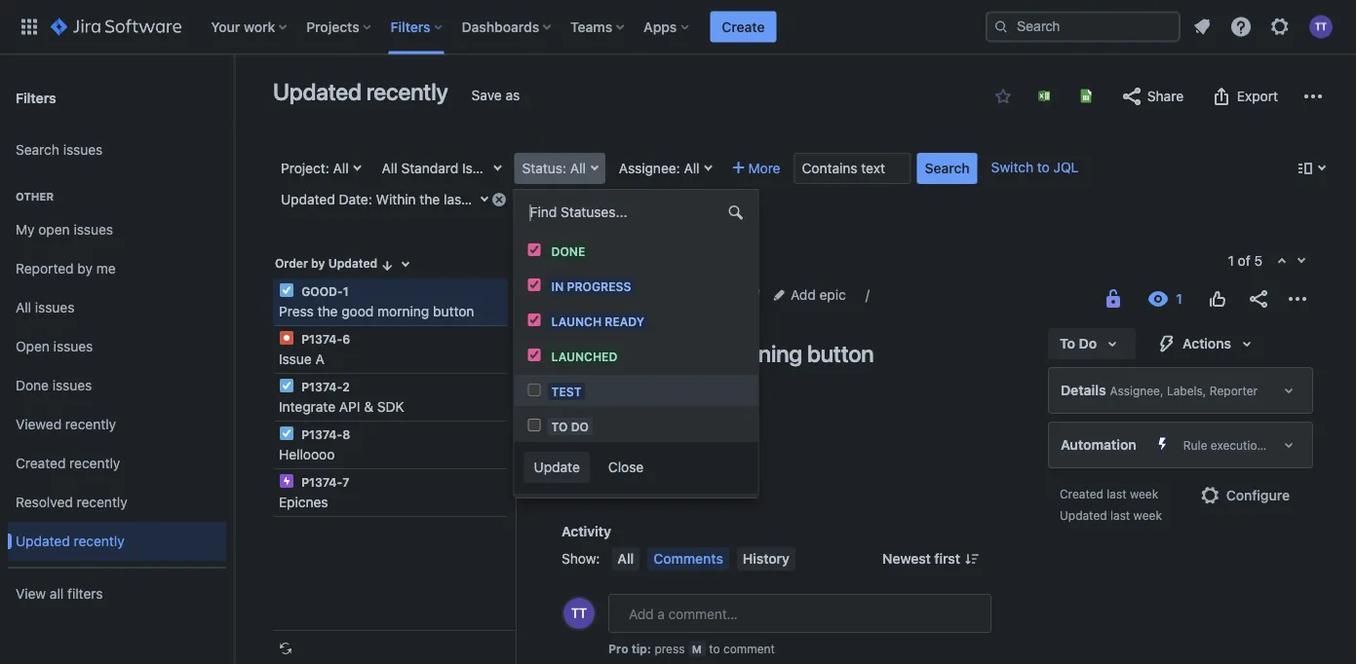 Task type: describe. For each thing, give the bounding box(es) containing it.
resolved
[[16, 495, 73, 511]]

integrate
[[279, 399, 336, 415]]

do inside dropdown button
[[1079, 336, 1097, 352]]

all right status:
[[570, 160, 586, 176]]

all
[[50, 587, 64, 603]]

Find Statuses... field
[[524, 199, 748, 226]]

open
[[16, 339, 50, 355]]

rule executions
[[1183, 439, 1270, 452]]

search button
[[917, 153, 978, 184]]

comment
[[723, 643, 775, 656]]

a
[[315, 351, 324, 368]]

0 horizontal spatial do
[[571, 420, 589, 434]]

Add a comment… field
[[608, 595, 992, 634]]

viewed
[[16, 417, 62, 433]]

1 inside "link"
[[636, 311, 642, 327]]

menu bar containing all
[[608, 548, 799, 571]]

launch ready
[[551, 315, 644, 328]]

3 task image from the top
[[279, 426, 294, 442]]

history button
[[737, 548, 796, 571]]

to do inside dropdown button
[[1060, 336, 1097, 352]]

done issues
[[16, 378, 92, 394]]

to inside dropdown button
[[1060, 336, 1075, 352]]

0 horizontal spatial to do
[[551, 420, 589, 434]]

goodmorning image
[[636, 288, 652, 303]]

export
[[1237, 88, 1278, 104]]

switch
[[991, 159, 1034, 176]]

done for done
[[551, 245, 585, 258]]

add epic button
[[769, 284, 852, 307]]

activity
[[562, 524, 611, 540]]

open in google sheets image
[[1078, 88, 1094, 104]]

bug image
[[279, 331, 294, 346]]

0 horizontal spatial the
[[317, 304, 338, 320]]

projects for projects dropdown button
[[306, 19, 359, 35]]

1 horizontal spatial good
[[661, 340, 713, 368]]

story,
[[774, 160, 811, 176]]

status: all
[[522, 160, 586, 176]]

details
[[1061, 383, 1106, 399]]

teams button
[[565, 11, 632, 42]]

sub-
[[563, 160, 593, 176]]

save as button
[[462, 80, 530, 111]]

newest
[[883, 551, 931, 567]]

assignee: all
[[619, 160, 700, 176]]

apps button
[[638, 11, 696, 42]]

not available - this is the first issue image
[[1274, 254, 1290, 270]]

apps
[[644, 19, 677, 35]]

settings image
[[1269, 15, 1292, 39]]

press
[[655, 643, 685, 656]]

updated date: within the last 1 week
[[281, 192, 512, 208]]

created for created recently
[[16, 456, 66, 472]]

next issue 'p1374-6' ( type 'j' ) image
[[1294, 254, 1309, 269]]

add a description...
[[562, 458, 684, 474]]

8
[[342, 428, 350, 442]]

view all filters link
[[8, 575, 226, 614]]

updated down projects dropdown button
[[273, 78, 361, 105]]

filters
[[67, 587, 103, 603]]

created last week updated last week
[[1060, 488, 1162, 523]]

reported by me
[[16, 261, 116, 277]]

p1374-6
[[298, 332, 350, 346]]

configure
[[1226, 488, 1290, 504]]

0 vertical spatial good-1
[[298, 285, 349, 298]]

share link
[[1111, 81, 1193, 112]]

1 vertical spatial last
[[1107, 488, 1127, 501]]

my open issues link
[[8, 211, 226, 250]]

1 down order by updated link
[[343, 285, 349, 298]]

1 task from the left
[[593, 160, 622, 176]]

profile image of terry turtle image
[[564, 599, 595, 630]]

automation element
[[1048, 422, 1313, 469]]

6
[[342, 332, 350, 346]]

launched
[[551, 350, 618, 364]]

more button
[[725, 153, 788, 184]]

in
[[551, 280, 564, 293]]

newest first image
[[964, 552, 980, 567]]

2 types, from the left
[[662, 160, 704, 176]]

viewed recently link
[[8, 406, 226, 445]]

updated down project:
[[281, 192, 335, 208]]

2 task from the left
[[815, 160, 843, 176]]

sidebar navigation image
[[213, 78, 255, 117]]

jql
[[1054, 159, 1079, 176]]

project: all
[[281, 160, 349, 176]]

updated recently inside other group
[[16, 534, 124, 550]]

issues for all issues
[[35, 300, 75, 316]]

standard
[[401, 160, 458, 176]]

close
[[608, 460, 644, 476]]

recently down filters dropdown button
[[366, 78, 448, 105]]

0 horizontal spatial button
[[433, 304, 474, 320]]

notifications image
[[1191, 15, 1214, 39]]

resolved recently
[[16, 495, 127, 511]]

0 horizontal spatial to
[[709, 643, 720, 656]]

close link
[[599, 453, 654, 485]]

other group
[[8, 170, 226, 567]]

actions
[[1183, 336, 1231, 352]]

default image
[[728, 205, 744, 220]]

projects link
[[562, 284, 613, 307]]

2 vertical spatial week
[[1134, 509, 1162, 523]]

vote options: no one has voted for this issue yet. image
[[1206, 288, 1230, 311]]

date:
[[339, 192, 372, 208]]

filters button
[[385, 11, 450, 42]]

first
[[935, 551, 960, 567]]

Search issues using keywords text field
[[794, 153, 911, 184]]

export button
[[1200, 81, 1288, 112]]

comments
[[653, 551, 723, 567]]

2 horizontal spatial issue
[[626, 160, 659, 176]]

issues for search issues
[[63, 142, 103, 158]]

open in microsoft excel image
[[1036, 88, 1052, 104]]

share
[[1147, 88, 1184, 104]]

primary element
[[12, 0, 986, 54]]

resolved recently link
[[8, 484, 226, 523]]

created recently
[[16, 456, 120, 472]]

0 vertical spatial small image
[[996, 89, 1011, 104]]

by for reported
[[77, 261, 93, 277]]

1 horizontal spatial morning
[[718, 340, 802, 368]]

5
[[1254, 253, 1263, 269]]

your profile and settings image
[[1309, 15, 1333, 39]]

help image
[[1230, 15, 1253, 39]]

tip:
[[632, 643, 651, 656]]

all inside button
[[618, 551, 634, 567]]

recently for resolved recently link
[[77, 495, 127, 511]]

history
[[743, 551, 790, 567]]

created recently link
[[8, 445, 226, 484]]

api
[[339, 399, 360, 415]]

switch to jql
[[991, 159, 1079, 176]]

save
[[472, 87, 502, 103]]

details assignee, labels, reporter
[[1061, 383, 1258, 399]]

all inside other group
[[16, 300, 31, 316]]

small image inside order by updated link
[[380, 258, 395, 273]]

p1374- for integrate api & sdk
[[301, 380, 342, 394]]

add for add epic
[[791, 287, 816, 303]]

assignee:
[[619, 160, 680, 176]]

order by updated
[[275, 257, 378, 271]]

&
[[364, 399, 374, 415]]

show:
[[562, 551, 600, 567]]

0 horizontal spatial good
[[341, 304, 374, 320]]

2 horizontal spatial the
[[623, 340, 656, 368]]

newest first
[[883, 551, 960, 567]]

banner containing your work
[[0, 0, 1356, 55]]

a
[[590, 458, 598, 474]]

actions image
[[1286, 288, 1309, 311]]

1 horizontal spatial button
[[807, 340, 874, 368]]

more
[[748, 160, 781, 176]]

by for order
[[311, 257, 325, 271]]

view all filters
[[16, 587, 103, 603]]

dashboards button
[[456, 11, 559, 42]]

comments button
[[648, 548, 729, 571]]

good- inside "link"
[[589, 311, 636, 327]]



Task type: vqa. For each thing, say whether or not it's contained in the screenshot.
next issue 'p1374-6' ( type 'j' ) image
yes



Task type: locate. For each thing, give the bounding box(es) containing it.
press the good morning button up the 6 on the left of page
[[279, 304, 474, 320]]

add inside popup button
[[791, 287, 816, 303]]

4 p1374- from the top
[[301, 476, 342, 489]]

0 horizontal spatial done
[[16, 378, 49, 394]]

done down open
[[16, 378, 49, 394]]

0 vertical spatial to
[[1037, 159, 1050, 176]]

projects right work
[[306, 19, 359, 35]]

open
[[38, 222, 70, 238]]

1 vertical spatial search
[[925, 160, 970, 176]]

issue a
[[279, 351, 324, 368]]

recently up created recently at the bottom of page
[[65, 417, 116, 433]]

p1374- for helloooo
[[301, 428, 342, 442]]

to down test
[[551, 420, 568, 434]]

1 vertical spatial good
[[661, 340, 713, 368]]

jira software image
[[51, 15, 182, 39], [51, 15, 182, 39]]

p1374- up a
[[301, 332, 342, 346]]

created for created last week updated last week
[[1060, 488, 1104, 501]]

1 task image from the top
[[279, 283, 294, 298]]

1 vertical spatial to
[[551, 420, 568, 434]]

teams
[[571, 19, 612, 35]]

search
[[16, 142, 59, 158], [925, 160, 970, 176]]

add for add a description...
[[562, 458, 587, 474]]

1 horizontal spatial issue
[[462, 160, 495, 176]]

last for the
[[444, 192, 466, 208]]

0 vertical spatial press
[[279, 304, 314, 320]]

recently
[[366, 78, 448, 105], [65, 417, 116, 433], [69, 456, 120, 472], [77, 495, 127, 511], [74, 534, 124, 550]]

create button
[[710, 11, 777, 42]]

1 horizontal spatial small image
[[996, 89, 1011, 104]]

do
[[1079, 336, 1097, 352], [571, 420, 589, 434]]

1 vertical spatial task image
[[279, 378, 294, 394]]

2 vertical spatial the
[[623, 340, 656, 368]]

good- down order by updated
[[301, 285, 343, 298]]

filters
[[391, 19, 431, 35], [16, 89, 56, 106]]

dashboards
[[462, 19, 539, 35]]

1 horizontal spatial done
[[551, 245, 585, 258]]

search up other
[[16, 142, 59, 158]]

all right the show:
[[618, 551, 634, 567]]

0 horizontal spatial add
[[562, 458, 587, 474]]

do down attach icon
[[571, 420, 589, 434]]

automation
[[1061, 437, 1137, 453]]

all
[[333, 160, 349, 176], [382, 160, 398, 176], [544, 160, 560, 176], [570, 160, 586, 176], [684, 160, 700, 176], [16, 300, 31, 316], [618, 551, 634, 567]]

1 horizontal spatial search
[[925, 160, 970, 176]]

1 horizontal spatial the
[[420, 192, 440, 208]]

0 vertical spatial the
[[420, 192, 440, 208]]

task image
[[279, 283, 294, 298], [279, 378, 294, 394], [279, 426, 294, 442]]

1 horizontal spatial filters
[[391, 19, 431, 35]]

epic image
[[279, 474, 294, 489]]

issue up find statuses... field
[[626, 160, 659, 176]]

p1374-8
[[298, 428, 350, 442]]

created
[[16, 456, 66, 472], [1060, 488, 1104, 501]]

all up within
[[382, 160, 398, 176]]

p1374- up integrate
[[301, 380, 342, 394]]

task image for press
[[279, 283, 294, 298]]

order
[[275, 257, 308, 271]]

1 horizontal spatial do
[[1079, 336, 1097, 352]]

1 horizontal spatial projects
[[562, 287, 613, 303]]

open issues
[[16, 339, 93, 355]]

by right the "order"
[[311, 257, 325, 271]]

press down launch ready at the left of page
[[562, 340, 618, 368]]

to
[[1060, 336, 1075, 352], [551, 420, 568, 434]]

test
[[551, 385, 582, 399]]

to right the m
[[709, 643, 720, 656]]

description...
[[602, 458, 684, 474]]

issues for done issues
[[52, 378, 92, 394]]

done up in
[[551, 245, 585, 258]]

0 horizontal spatial issue
[[279, 351, 312, 368]]

the up p1374-6 at the left of page
[[317, 304, 338, 320]]

p1374- for epicnes
[[301, 476, 342, 489]]

1 horizontal spatial types,
[[662, 160, 704, 176]]

0 vertical spatial good-
[[301, 285, 343, 298]]

0 vertical spatial press the good morning button
[[279, 304, 474, 320]]

issue
[[462, 160, 495, 176], [626, 160, 659, 176], [279, 351, 312, 368]]

recently for created recently link
[[69, 456, 120, 472]]

small image right order by updated
[[380, 258, 395, 273]]

add epic
[[791, 287, 846, 303]]

2 vertical spatial task image
[[279, 426, 294, 442]]

0 horizontal spatial by
[[77, 261, 93, 277]]

open issues link
[[8, 328, 226, 367]]

updated inside other group
[[16, 534, 70, 550]]

morning down add epic popup button at top right
[[718, 340, 802, 368]]

details element
[[1048, 368, 1313, 414]]

all left sub-
[[544, 160, 560, 176]]

menu bar
[[608, 548, 799, 571]]

project:
[[281, 160, 329, 176]]

all standard issue types,                                 all sub-task issue types,                                 bug,                                 epic,                                 story,                                 task
[[382, 160, 843, 176]]

add left a
[[562, 458, 587, 474]]

add a child issue image
[[605, 383, 628, 407]]

p1374- for issue a
[[301, 332, 342, 346]]

filters inside dropdown button
[[391, 19, 431, 35]]

task
[[593, 160, 622, 176], [815, 160, 843, 176]]

save as
[[472, 87, 520, 103]]

recently down created recently link
[[77, 495, 127, 511]]

last for updated
[[1111, 509, 1130, 523]]

0 vertical spatial do
[[1079, 336, 1097, 352]]

attach image
[[566, 383, 589, 407]]

projects
[[306, 19, 359, 35], [562, 287, 613, 303]]

1 vertical spatial press the good morning button
[[562, 340, 874, 368]]

by inside other group
[[77, 261, 93, 277]]

2 vertical spatial last
[[1111, 509, 1130, 523]]

created down automation
[[1060, 488, 1104, 501]]

to up details
[[1060, 336, 1075, 352]]

1 of 5
[[1228, 253, 1263, 269]]

banner
[[0, 0, 1356, 55]]

1 vertical spatial done
[[16, 378, 49, 394]]

recently for viewed recently link
[[65, 417, 116, 433]]

0 horizontal spatial press the good morning button
[[279, 304, 474, 320]]

0 vertical spatial task image
[[279, 283, 294, 298]]

switch to jql link
[[991, 159, 1079, 176]]

1 left remove criteria image
[[470, 192, 476, 208]]

small image
[[996, 89, 1011, 104], [380, 258, 395, 273]]

search for search issues
[[16, 142, 59, 158]]

1 horizontal spatial add
[[791, 287, 816, 303]]

0 horizontal spatial projects
[[306, 19, 359, 35]]

newest first button
[[871, 548, 992, 571]]

small image left the open in microsoft excel icon
[[996, 89, 1011, 104]]

search left switch
[[925, 160, 970, 176]]

search issues
[[16, 142, 103, 158]]

morning down order by updated link
[[377, 304, 429, 320]]

to do down attach icon
[[551, 420, 589, 434]]

projects up launch ready at the left of page
[[562, 287, 613, 303]]

1 horizontal spatial to
[[1037, 159, 1050, 176]]

0 vertical spatial button
[[433, 304, 474, 320]]

projects button
[[301, 11, 379, 42]]

issues
[[63, 142, 103, 158], [74, 222, 113, 238], [35, 300, 75, 316], [53, 339, 93, 355], [52, 378, 92, 394]]

task image down the "order"
[[279, 283, 294, 298]]

your work button
[[205, 11, 295, 42]]

appswitcher icon image
[[18, 15, 41, 39]]

updated recently link
[[8, 523, 226, 562]]

last
[[444, 192, 466, 208], [1107, 488, 1127, 501], [1111, 509, 1130, 523]]

None submit
[[524, 452, 590, 484]]

task image for integrate
[[279, 378, 294, 394]]

to left jql
[[1037, 159, 1050, 176]]

epicnes
[[279, 495, 328, 511]]

created inside the created last week updated last week
[[1060, 488, 1104, 501]]

order by updated link
[[273, 252, 397, 275]]

issues right open
[[53, 339, 93, 355]]

0 vertical spatial search
[[16, 142, 59, 158]]

1 vertical spatial filters
[[16, 89, 56, 106]]

issues up open issues
[[35, 300, 75, 316]]

0 horizontal spatial small image
[[380, 258, 395, 273]]

Search field
[[986, 11, 1181, 42]]

my
[[16, 222, 35, 238]]

task image up integrate
[[279, 378, 294, 394]]

1 horizontal spatial press
[[562, 340, 618, 368]]

updated inside the created last week updated last week
[[1060, 509, 1107, 523]]

1 p1374- from the top
[[301, 332, 342, 346]]

types, left bug,
[[662, 160, 704, 176]]

0 vertical spatial to
[[1060, 336, 1075, 352]]

ready
[[605, 315, 644, 328]]

all issues
[[16, 300, 75, 316]]

1 vertical spatial projects
[[562, 287, 613, 303]]

1 horizontal spatial by
[[311, 257, 325, 271]]

1 vertical spatial morning
[[718, 340, 802, 368]]

1 vertical spatial press
[[562, 340, 618, 368]]

all left bug,
[[684, 160, 700, 176]]

progress
[[567, 280, 631, 293]]

1 down goodmorning icon
[[636, 311, 642, 327]]

1 vertical spatial small image
[[380, 258, 395, 273]]

within
[[376, 192, 416, 208]]

1 vertical spatial do
[[571, 420, 589, 434]]

the down the ready
[[623, 340, 656, 368]]

2 task image from the top
[[279, 378, 294, 394]]

1 horizontal spatial to
[[1060, 336, 1075, 352]]

do up details
[[1079, 336, 1097, 352]]

0 horizontal spatial types,
[[499, 160, 540, 176]]

1 vertical spatial button
[[807, 340, 874, 368]]

issues for open issues
[[53, 339, 93, 355]]

search for search
[[925, 160, 970, 176]]

filters up search issues
[[16, 89, 56, 106]]

projects inside dropdown button
[[306, 19, 359, 35]]

done for done issues
[[16, 378, 49, 394]]

3 p1374- from the top
[[301, 428, 342, 442]]

7
[[342, 476, 349, 489]]

search issues link
[[8, 131, 226, 170]]

all up open
[[16, 300, 31, 316]]

0 horizontal spatial good-1
[[298, 285, 349, 298]]

add
[[791, 287, 816, 303], [562, 458, 587, 474]]

0 horizontal spatial to
[[551, 420, 568, 434]]

all up date:
[[333, 160, 349, 176]]

updated down automation
[[1060, 509, 1107, 523]]

your work
[[211, 19, 275, 35]]

1 horizontal spatial good-1
[[589, 311, 642, 327]]

press the good morning button down goodmorning icon
[[562, 340, 874, 368]]

add left epic
[[791, 287, 816, 303]]

launch
[[551, 315, 602, 328]]

to do button
[[1048, 329, 1136, 360]]

issues inside 'link'
[[74, 222, 113, 238]]

0 vertical spatial updated recently
[[273, 78, 448, 105]]

task image up helloooo
[[279, 426, 294, 442]]

to do
[[1060, 336, 1097, 352], [551, 420, 589, 434]]

0 vertical spatial filters
[[391, 19, 431, 35]]

1 vertical spatial week
[[1130, 488, 1159, 501]]

0 vertical spatial add
[[791, 287, 816, 303]]

0 horizontal spatial search
[[16, 142, 59, 158]]

1 left of
[[1228, 253, 1234, 269]]

0 horizontal spatial updated recently
[[16, 534, 124, 550]]

1 types, from the left
[[499, 160, 540, 176]]

projects for projects link
[[562, 287, 613, 303]]

0 vertical spatial created
[[16, 456, 66, 472]]

recently for updated recently link
[[74, 534, 124, 550]]

1 horizontal spatial created
[[1060, 488, 1104, 501]]

0 horizontal spatial good-
[[301, 285, 343, 298]]

2 p1374- from the top
[[301, 380, 342, 394]]

1 horizontal spatial to do
[[1060, 336, 1097, 352]]

integrate api & sdk
[[279, 399, 404, 415]]

None checkbox
[[528, 244, 541, 256], [528, 314, 541, 327], [528, 384, 541, 397], [528, 419, 541, 432], [528, 244, 541, 256], [528, 314, 541, 327], [528, 384, 541, 397], [528, 419, 541, 432]]

updated recently down resolved recently
[[16, 534, 124, 550]]

1 vertical spatial updated recently
[[16, 534, 124, 550]]

the down standard
[[420, 192, 440, 208]]

filters right projects dropdown button
[[391, 19, 431, 35]]

1 horizontal spatial good-
[[589, 311, 636, 327]]

press the good morning button
[[279, 304, 474, 320], [562, 340, 874, 368]]

good-1 down order by updated
[[298, 285, 349, 298]]

0 vertical spatial good
[[341, 304, 374, 320]]

status:
[[522, 160, 567, 176]]

p1374-2
[[298, 380, 350, 394]]

good- down projects link
[[589, 311, 636, 327]]

1 horizontal spatial press the good morning button
[[562, 340, 874, 368]]

all standard issue types,                                 all sub-task issue types,                                 bug,                                 epic,                                 story,                                 task button
[[374, 153, 843, 184]]

0 horizontal spatial press
[[279, 304, 314, 320]]

1 horizontal spatial updated recently
[[273, 78, 448, 105]]

updated recently down projects dropdown button
[[273, 78, 448, 105]]

0 vertical spatial done
[[551, 245, 585, 258]]

1 vertical spatial good-1
[[589, 311, 642, 327]]

issues right the "open"
[[74, 222, 113, 238]]

issue up remove criteria image
[[462, 160, 495, 176]]

issue down bug image
[[279, 351, 312, 368]]

1 vertical spatial good-
[[589, 311, 636, 327]]

good
[[341, 304, 374, 320], [661, 340, 713, 368]]

view
[[16, 587, 46, 603]]

rule
[[1183, 439, 1208, 452]]

updated down resolved
[[16, 534, 70, 550]]

me
[[96, 261, 116, 277]]

p1374- up 'epicnes'
[[301, 476, 342, 489]]

created inside created recently link
[[16, 456, 66, 472]]

done issues link
[[8, 367, 226, 406]]

p1374- up helloooo
[[301, 428, 342, 442]]

issues up my open issues
[[63, 142, 103, 158]]

updated right the "order"
[[328, 257, 378, 271]]

epic,
[[740, 160, 771, 176]]

search image
[[994, 19, 1009, 35]]

executions
[[1211, 439, 1270, 452]]

remove criteria image
[[491, 192, 507, 207]]

done inside other group
[[16, 378, 49, 394]]

search inside button
[[925, 160, 970, 176]]

to do up details
[[1060, 336, 1097, 352]]

1 vertical spatial add
[[562, 458, 587, 474]]

1 vertical spatial created
[[1060, 488, 1104, 501]]

share image
[[1247, 288, 1270, 311]]

created down viewed
[[16, 456, 66, 472]]

2
[[342, 380, 350, 394]]

recently down resolved recently link
[[74, 534, 124, 550]]

epic
[[820, 287, 846, 303]]

0 horizontal spatial filters
[[16, 89, 56, 106]]

None checkbox
[[528, 279, 541, 292], [528, 349, 541, 362], [528, 279, 541, 292], [528, 349, 541, 362]]

issues up viewed recently
[[52, 378, 92, 394]]

0 vertical spatial week
[[480, 192, 512, 208]]

labels,
[[1167, 384, 1207, 398]]

configure link
[[1187, 481, 1302, 512]]

week
[[480, 192, 512, 208], [1130, 488, 1159, 501], [1134, 509, 1162, 523]]

recently down viewed recently link
[[69, 456, 120, 472]]

1 vertical spatial to do
[[551, 420, 589, 434]]

press up bug image
[[279, 304, 314, 320]]

1 vertical spatial the
[[317, 304, 338, 320]]

bug,
[[708, 160, 736, 176]]

1 vertical spatial to
[[709, 643, 720, 656]]

0 vertical spatial last
[[444, 192, 466, 208]]

done
[[551, 245, 585, 258], [16, 378, 49, 394]]

0 vertical spatial projects
[[306, 19, 359, 35]]

0 vertical spatial to do
[[1060, 336, 1097, 352]]

the
[[420, 192, 440, 208], [317, 304, 338, 320], [623, 340, 656, 368]]

0 horizontal spatial morning
[[377, 304, 429, 320]]

p1374-
[[301, 332, 342, 346], [301, 380, 342, 394], [301, 428, 342, 442], [301, 476, 342, 489]]

1 horizontal spatial task
[[815, 160, 843, 176]]

0 horizontal spatial created
[[16, 456, 66, 472]]

good-1 down progress
[[589, 311, 642, 327]]

types, up remove criteria image
[[499, 160, 540, 176]]

m
[[692, 644, 702, 656]]

create
[[722, 19, 765, 35]]

0 horizontal spatial task
[[593, 160, 622, 176]]

0 vertical spatial morning
[[377, 304, 429, 320]]

by left me
[[77, 261, 93, 277]]



